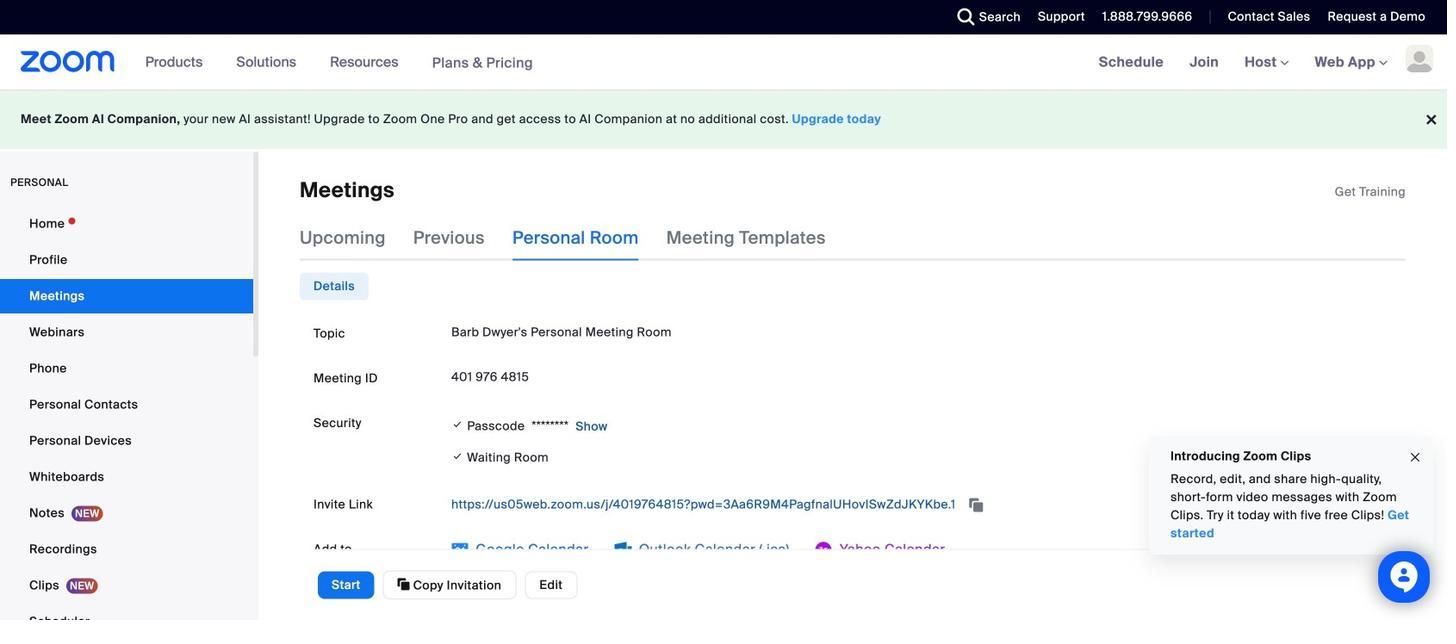 Task type: describe. For each thing, give the bounding box(es) containing it.
product information navigation
[[132, 34, 546, 91]]

2 checked image from the top
[[451, 448, 464, 466]]

copy url image
[[968, 499, 985, 511]]

add to outlook calendar (.ics) image
[[615, 542, 632, 559]]

add to google calendar image
[[451, 542, 469, 559]]



Task type: locate. For each thing, give the bounding box(es) containing it.
personal menu menu
[[0, 207, 253, 620]]

1 checked image from the top
[[451, 416, 464, 434]]

0 vertical spatial checked image
[[451, 416, 464, 434]]

1 vertical spatial checked image
[[451, 448, 464, 466]]

application
[[1335, 184, 1406, 201]]

footer
[[0, 90, 1448, 149]]

banner
[[0, 34, 1448, 91]]

tabs of meeting tab list
[[300, 216, 854, 261]]

tab list
[[300, 273, 369, 300]]

checked image
[[451, 416, 464, 434], [451, 448, 464, 466]]

profile picture image
[[1406, 45, 1434, 72]]

close image
[[1409, 448, 1423, 468]]

add to yahoo calendar image
[[816, 542, 833, 559]]

meetings navigation
[[1086, 34, 1448, 91]]

copy image
[[398, 577, 410, 592]]

tab
[[300, 273, 369, 300]]

zoom logo image
[[21, 51, 115, 72]]



Task type: vqa. For each thing, say whether or not it's contained in the screenshot.
'right' icon at the bottom left of page
no



